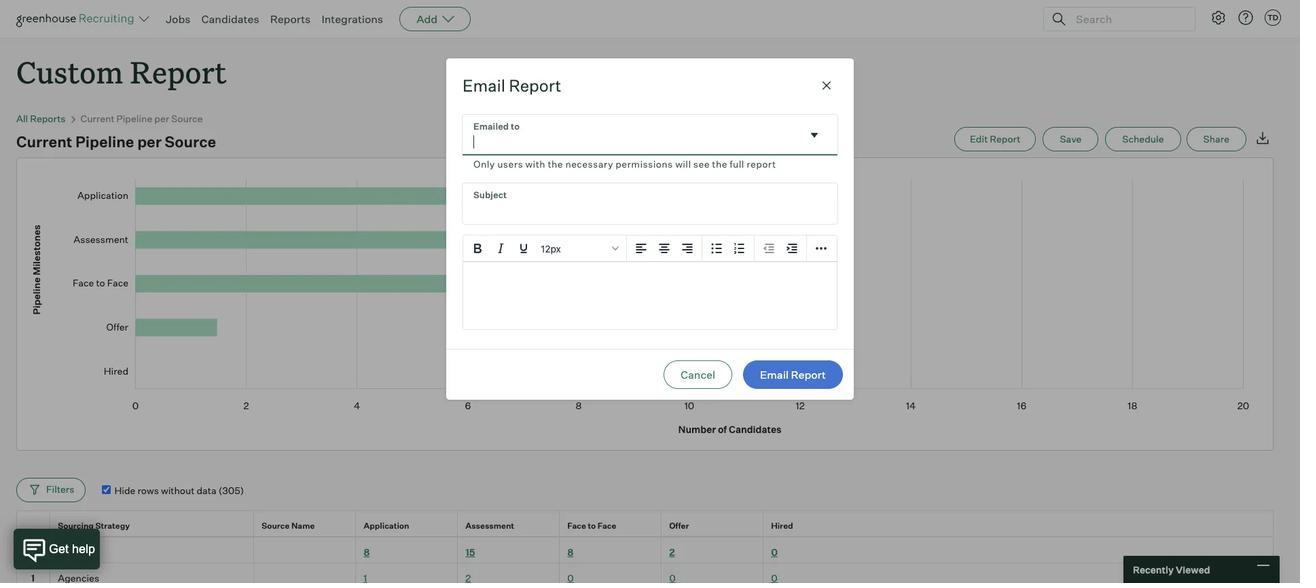 Task type: describe. For each thing, give the bounding box(es) containing it.
save and schedule this report to revisit it! element
[[1043, 127, 1106, 152]]

1 vertical spatial reports
[[30, 113, 66, 124]]

add
[[417, 12, 438, 26]]

custom
[[16, 52, 123, 92]]

all
[[16, 113, 28, 124]]

sourcing strategy
[[58, 521, 130, 532]]

2 cell from the left
[[254, 564, 356, 584]]

jobs
[[166, 12, 191, 26]]

1 vertical spatial pipeline
[[75, 133, 134, 151]]

edit report link
[[955, 127, 1037, 152]]

with
[[526, 158, 546, 170]]

1 8 link from the left
[[364, 547, 370, 559]]

strategy
[[95, 521, 130, 532]]

cancel button
[[664, 361, 733, 389]]

assessment
[[466, 521, 514, 532]]

reports link
[[270, 12, 311, 26]]

0 horizontal spatial current
[[16, 133, 72, 151]]

toggle flyout image
[[808, 128, 822, 142]]

2 link
[[669, 547, 675, 559]]

2 face from the left
[[598, 521, 617, 532]]

1 face from the left
[[568, 521, 586, 532]]

jobs link
[[166, 12, 191, 26]]

1 column header from the left
[[16, 538, 50, 563]]

configure image
[[1211, 10, 1227, 26]]

2 8 link from the left
[[568, 547, 574, 559]]

offer
[[669, 521, 689, 532]]

12px toolbar
[[463, 236, 627, 262]]

edit report
[[970, 133, 1021, 145]]

necessary
[[566, 158, 614, 170]]

permissions
[[616, 158, 673, 170]]

2 toolbar from the left
[[703, 236, 755, 262]]

candidates
[[202, 12, 259, 26]]

row inside 'table'
[[16, 564, 1264, 584]]

0 horizontal spatial email report
[[463, 75, 562, 96]]

sourcing
[[58, 521, 94, 532]]

schedule
[[1123, 133, 1164, 145]]

cancel
[[681, 368, 716, 382]]

edit
[[970, 133, 988, 145]]

12px button
[[535, 237, 624, 260]]

to
[[588, 521, 596, 532]]

1 vertical spatial source
[[165, 133, 216, 151]]

1 8 from the left
[[364, 547, 370, 559]]

face to face
[[568, 521, 617, 532]]

filters
[[46, 484, 74, 495]]

0 horizontal spatial email
[[463, 75, 506, 96]]

0 vertical spatial source
[[171, 113, 203, 124]]

3 toolbar from the left
[[755, 236, 807, 262]]

row containing sourcing strategy
[[16, 511, 1274, 541]]

total
[[58, 547, 81, 559]]

0
[[771, 547, 778, 559]]

current pipeline per source link
[[81, 113, 203, 124]]

candidates link
[[202, 12, 259, 26]]

share
[[1204, 133, 1230, 145]]

users
[[498, 158, 523, 170]]

table containing total
[[16, 511, 1274, 584]]

report
[[747, 158, 776, 170]]

12px group
[[463, 236, 837, 262]]

custom report
[[16, 52, 227, 92]]



Task type: vqa. For each thing, say whether or not it's contained in the screenshot.
"SELECT A SOURCE..."
no



Task type: locate. For each thing, give the bounding box(es) containing it.
td button
[[1263, 7, 1284, 29]]

see
[[694, 158, 710, 170]]

1 horizontal spatial the
[[712, 158, 728, 170]]

viewed
[[1176, 564, 1211, 576]]

rows
[[138, 485, 159, 497]]

source name
[[262, 521, 315, 532]]

close modal icon image
[[819, 77, 835, 94]]

1 cell from the left
[[16, 564, 50, 584]]

1 vertical spatial email report
[[760, 368, 826, 382]]

current
[[81, 113, 115, 124], [16, 133, 72, 151]]

recently
[[1134, 564, 1174, 576]]

current pipeline per source down current pipeline per source link
[[16, 133, 216, 151]]

row down 2
[[16, 564, 1264, 584]]

filter image
[[28, 484, 39, 496]]

2 8 from the left
[[568, 547, 574, 559]]

add button
[[400, 7, 471, 31]]

3 row from the top
[[16, 564, 1264, 584]]

pipeline down custom report
[[117, 113, 152, 124]]

1 horizontal spatial reports
[[270, 12, 311, 26]]

0 horizontal spatial the
[[548, 158, 563, 170]]

td
[[1268, 13, 1279, 22]]

1 horizontal spatial email report
[[760, 368, 826, 382]]

1 the from the left
[[548, 158, 563, 170]]

reports right candidates link
[[270, 12, 311, 26]]

only
[[474, 158, 495, 170]]

column header down name
[[254, 538, 356, 563]]

email
[[463, 75, 506, 96], [760, 368, 789, 382]]

1 horizontal spatial cell
[[254, 564, 356, 584]]

(305)
[[219, 485, 244, 497]]

0 link
[[771, 547, 778, 559]]

column header left the total
[[16, 538, 50, 563]]

0 horizontal spatial reports
[[30, 113, 66, 124]]

15 link
[[466, 547, 475, 559]]

Hide rows without data (305) checkbox
[[102, 486, 111, 494]]

source inside 'table'
[[262, 521, 290, 532]]

2 the from the left
[[712, 158, 728, 170]]

1 horizontal spatial 8 link
[[568, 547, 574, 559]]

save button
[[1043, 127, 1099, 152]]

Search text field
[[1073, 9, 1183, 29]]

td button
[[1265, 10, 1282, 26]]

email report
[[463, 75, 562, 96], [760, 368, 826, 382]]

integrations link
[[322, 12, 383, 26]]

application
[[364, 521, 409, 532]]

schedule button
[[1106, 127, 1181, 152]]

0 horizontal spatial cell
[[16, 564, 50, 584]]

total column header
[[50, 538, 254, 563]]

15
[[466, 547, 475, 559]]

reports
[[270, 12, 311, 26], [30, 113, 66, 124]]

the left full
[[712, 158, 728, 170]]

1 vertical spatial email
[[760, 368, 789, 382]]

integrations
[[322, 12, 383, 26]]

report inside button
[[791, 368, 826, 382]]

per down current pipeline per source link
[[137, 133, 162, 151]]

report
[[130, 52, 227, 92], [509, 75, 562, 96], [990, 133, 1021, 145], [791, 368, 826, 382]]

the right "with"
[[548, 158, 563, 170]]

source
[[171, 113, 203, 124], [165, 133, 216, 151], [262, 521, 290, 532]]

0 vertical spatial current pipeline per source
[[81, 113, 203, 124]]

reports right all
[[30, 113, 66, 124]]

8 link down application
[[364, 547, 370, 559]]

2 column header from the left
[[254, 538, 356, 563]]

current down all reports
[[16, 133, 72, 151]]

1 vertical spatial current
[[16, 133, 72, 151]]

8 down application
[[364, 547, 370, 559]]

0 horizontal spatial face
[[568, 521, 586, 532]]

1 vertical spatial current pipeline per source
[[16, 133, 216, 151]]

face
[[568, 521, 586, 532], [598, 521, 617, 532]]

1 horizontal spatial column header
[[254, 538, 356, 563]]

name
[[291, 521, 315, 532]]

0 vertical spatial reports
[[270, 12, 311, 26]]

data
[[197, 485, 217, 497]]

0 vertical spatial per
[[154, 113, 169, 124]]

the
[[548, 158, 563, 170], [712, 158, 728, 170]]

2 vertical spatial source
[[262, 521, 290, 532]]

8
[[364, 547, 370, 559], [568, 547, 574, 559]]

column header
[[16, 538, 50, 563], [254, 538, 356, 563]]

only users with the necessary permissions will see the full report
[[474, 158, 776, 170]]

1 horizontal spatial current
[[81, 113, 115, 124]]

all reports link
[[16, 113, 66, 124]]

row up 2 link
[[16, 511, 1274, 541]]

2 row from the top
[[16, 538, 1274, 564]]

cell
[[16, 564, 50, 584], [254, 564, 356, 584]]

None text field
[[474, 134, 479, 150], [463, 183, 838, 224], [474, 134, 479, 150], [463, 183, 838, 224]]

8 down face to face
[[568, 547, 574, 559]]

face right 'to'
[[598, 521, 617, 532]]

0 horizontal spatial column header
[[16, 538, 50, 563]]

1 toolbar from the left
[[627, 236, 703, 262]]

pipeline
[[117, 113, 152, 124], [75, 133, 134, 151]]

row
[[16, 511, 1274, 541], [16, 538, 1274, 564], [16, 564, 1264, 584]]

8 link
[[364, 547, 370, 559], [568, 547, 574, 559]]

hide rows without data (305)
[[114, 485, 244, 497]]

per down custom report
[[154, 113, 169, 124]]

0 vertical spatial email
[[463, 75, 506, 96]]

0 vertical spatial current
[[81, 113, 115, 124]]

row down offer
[[16, 538, 1274, 564]]

1 horizontal spatial email
[[760, 368, 789, 382]]

hired
[[771, 521, 793, 532]]

without
[[161, 485, 195, 497]]

greenhouse recruiting image
[[16, 11, 139, 27]]

hide
[[114, 485, 136, 497]]

12px
[[541, 243, 561, 254]]

save
[[1060, 133, 1082, 145]]

1 vertical spatial per
[[137, 133, 162, 151]]

0 vertical spatial pipeline
[[117, 113, 152, 124]]

all reports
[[16, 113, 66, 124]]

0 horizontal spatial 8
[[364, 547, 370, 559]]

will
[[676, 158, 691, 170]]

pipeline down current pipeline per source link
[[75, 133, 134, 151]]

2
[[669, 547, 675, 559]]

download image
[[1255, 130, 1271, 146]]

current pipeline per source down custom report
[[81, 113, 203, 124]]

8 link down face to face
[[568, 547, 574, 559]]

0 horizontal spatial 8 link
[[364, 547, 370, 559]]

row containing total
[[16, 538, 1274, 564]]

share button
[[1187, 127, 1247, 152]]

1 horizontal spatial face
[[598, 521, 617, 532]]

current pipeline per source
[[81, 113, 203, 124], [16, 133, 216, 151]]

Only users with the necessary permissions will see the full report field
[[463, 115, 838, 172]]

1 horizontal spatial 8
[[568, 547, 574, 559]]

recently viewed
[[1134, 564, 1211, 576]]

email inside button
[[760, 368, 789, 382]]

toolbar
[[627, 236, 703, 262], [703, 236, 755, 262], [755, 236, 807, 262]]

email report inside button
[[760, 368, 826, 382]]

email report button
[[744, 361, 843, 389]]

full
[[730, 158, 745, 170]]

1 row from the top
[[16, 511, 1274, 541]]

table
[[16, 511, 1274, 584]]

per
[[154, 113, 169, 124], [137, 133, 162, 151]]

current down custom report
[[81, 113, 115, 124]]

0 vertical spatial email report
[[463, 75, 562, 96]]

face left 'to'
[[568, 521, 586, 532]]



